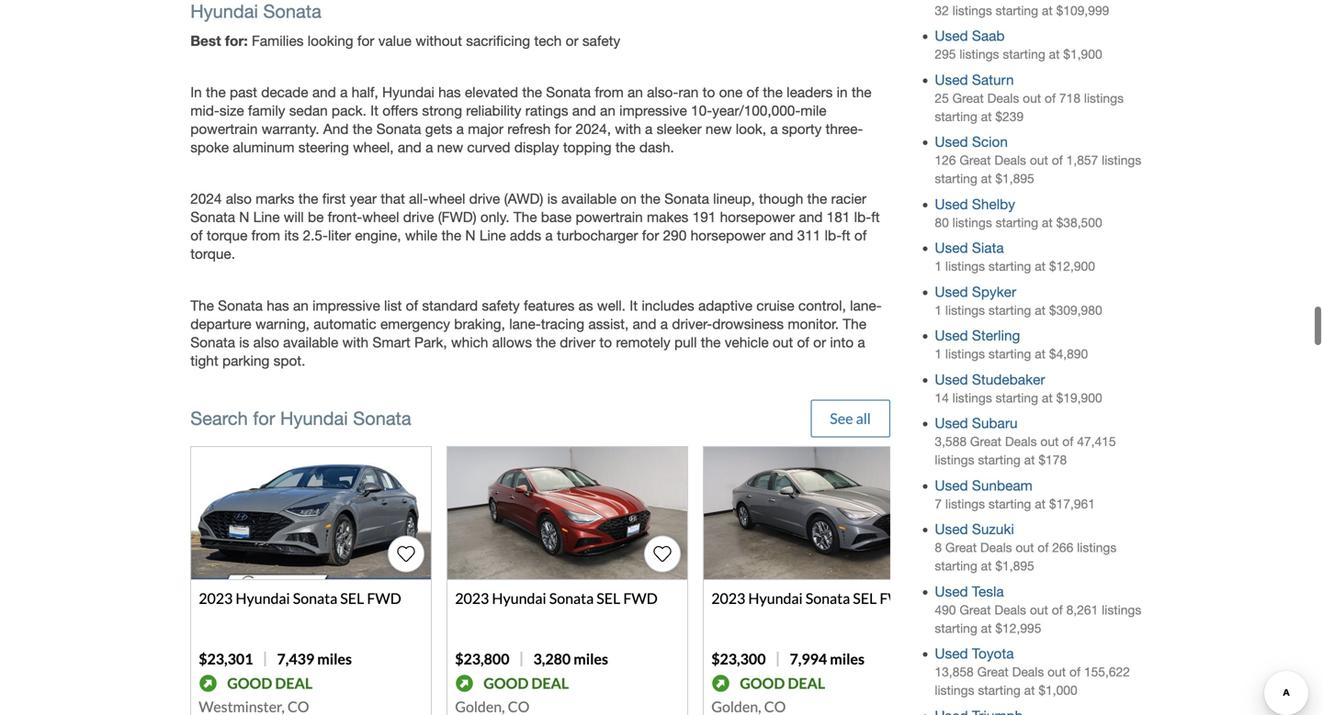 Task type: locate. For each thing, give the bounding box(es) containing it.
1 horizontal spatial good
[[483, 675, 529, 693]]

used inside used spyker 1 listings starting at $309,980
[[935, 284, 968, 300]]

great for suzuki
[[945, 541, 977, 555]]

1 sel from the left
[[340, 590, 364, 608]]

fwd for 7,994 miles
[[880, 590, 914, 608]]

spot.
[[273, 353, 305, 369]]

0 vertical spatial 1
[[935, 259, 942, 274]]

8
[[935, 541, 942, 555]]

1 vertical spatial it
[[630, 298, 638, 314]]

0 horizontal spatial it
[[370, 102, 379, 119]]

2023 hyundai sonata sel fwd up 3,280
[[455, 590, 658, 608]]

3 good from the left
[[740, 675, 785, 693]]

1 horizontal spatial has
[[438, 84, 461, 101]]

from left its on the top left of page
[[251, 228, 280, 244]]

1 2023 hyundai sonata sel fwd image from the left
[[191, 448, 431, 580]]

2 good deal from the left
[[483, 675, 569, 693]]

subaru
[[972, 415, 1018, 432]]

families
[[252, 32, 304, 49]]

at left the $309,980
[[1035, 303, 1046, 318]]

listings down saab
[[960, 47, 999, 62]]

has inside in the past decade and a half, hyundai has elevated the sonata from an also-ran to one of the leaders in the mid-size family sedan pack. it offers strong reliability ratings and an impressive 10-year/100,000-mile powertrain warranty. and the sonata gets a major refresh for 2024, with a sleeker new look, a sporty three- spoke aluminum steering wheel, and a new curved display topping the dash.
[[438, 84, 461, 101]]

tesla
[[972, 584, 1004, 600]]

listings inside 8 great deals out of 266 listings starting at
[[1077, 541, 1117, 555]]

1 horizontal spatial the
[[513, 209, 537, 226]]

0 horizontal spatial miles
[[317, 651, 352, 669]]

1 vertical spatial powertrain
[[576, 209, 643, 226]]

from
[[595, 84, 624, 101], [251, 228, 280, 244]]

great for tesla
[[960, 603, 991, 618]]

all
[[856, 410, 871, 428]]

out down monitor. on the right top
[[773, 334, 793, 351]]

deals inside 13,858 great deals out of 155,622 listings starting at
[[1012, 665, 1044, 680]]

2023 hyundai sonata sel fwd
[[199, 590, 401, 608], [455, 590, 658, 608], [711, 590, 914, 608]]

0 horizontal spatial impressive
[[313, 298, 380, 314]]

for inside 2024 also marks the first year that all-wheel drive (awd) is available on the sonata lineup, though the racier sonata n line will be front-wheel drive (fwd) only. the base powertrain makes 191 horsepower and 181 lb-ft of torque from its 2.5-liter engine, while the n line adds a turbocharger for 290 horsepower and 311 lb-ft of torque.
[[642, 228, 659, 244]]

used subaru
[[935, 415, 1018, 432]]

at up tesla
[[981, 559, 992, 574]]

out for used saturn
[[1023, 91, 1041, 106]]

miles for 7,994 miles
[[830, 651, 865, 669]]

$1,895
[[995, 172, 1034, 186], [995, 559, 1034, 574]]

with inside the sonata has an impressive list of standard safety features as well. it includes adaptive cruise control, lane- departure warning, automatic emergency braking, lane-tracing assist, and a driver-drowsiness monitor. the sonata is also available with smart park, which allows the driver to remotely pull the vehicle out of or into a tight parking spot.
[[342, 334, 369, 351]]

of up $178
[[1062, 435, 1074, 449]]

of inside 8 great deals out of 266 listings starting at
[[1038, 541, 1049, 555]]

used inside used studebaker 14 listings starting at $19,900
[[935, 372, 968, 388]]

n
[[239, 209, 249, 226], [465, 228, 476, 244]]

starting inside used sterling 1 listings starting at $4,890
[[989, 347, 1031, 362]]

sel for 7,439 miles
[[340, 590, 364, 608]]

$12,900
[[1049, 259, 1095, 274]]

of left 718
[[1045, 91, 1056, 106]]

deals inside the 25 great deals out of 718 listings starting at
[[987, 91, 1019, 106]]

starting inside 13,858 great deals out of 155,622 listings starting at
[[978, 684, 1021, 698]]

be
[[308, 209, 324, 226]]

deals down suzuki
[[980, 541, 1012, 555]]

2 horizontal spatial 2023
[[711, 590, 745, 608]]

1 horizontal spatial powertrain
[[576, 209, 643, 226]]

$1,895 up tesla
[[995, 559, 1034, 574]]

and inside the sonata has an impressive list of standard safety features as well. it includes adaptive cruise control, lane- departure warning, automatic emergency braking, lane-tracing assist, and a driver-drowsiness monitor. the sonata is also available with smart park, which allows the driver to remotely pull the vehicle out of or into a tight parking spot.
[[633, 316, 656, 333]]

ft right 181
[[871, 209, 880, 226]]

at left $4,890
[[1035, 347, 1046, 362]]

8 used from the top
[[935, 372, 968, 388]]

of up torque.
[[190, 228, 203, 244]]

1 horizontal spatial from
[[595, 84, 624, 101]]

lane-
[[850, 298, 882, 314], [509, 316, 541, 333]]

listings right the 266 in the bottom of the page
[[1077, 541, 1117, 555]]

listings inside used saab 295 listings starting at $1,900
[[960, 47, 999, 62]]

1 horizontal spatial is
[[547, 191, 557, 207]]

3 2023 hyundai sonata sel fwd from the left
[[711, 590, 914, 608]]

0 horizontal spatial an
[[293, 298, 309, 314]]

14
[[935, 391, 949, 406]]

deals for used scion
[[994, 153, 1026, 168]]

1 horizontal spatial fwd
[[623, 590, 658, 608]]

good down $23,800
[[483, 675, 529, 693]]

1 horizontal spatial lb-
[[854, 209, 871, 226]]

starting down spyker
[[989, 303, 1031, 318]]

1 vertical spatial lb-
[[825, 228, 842, 244]]

1 horizontal spatial lane-
[[850, 298, 882, 314]]

horsepower
[[720, 209, 795, 226], [691, 228, 766, 244]]

2 horizontal spatial the
[[843, 316, 866, 333]]

deal down '7,994'
[[788, 675, 825, 693]]

best for: families looking for value without sacrificing tech or safety
[[190, 32, 620, 49]]

13 used from the top
[[935, 646, 968, 662]]

0 horizontal spatial with
[[342, 334, 369, 351]]

starting inside 8 great deals out of 266 listings starting at
[[935, 559, 977, 574]]

4 used from the top
[[935, 196, 968, 213]]

starting down shelby
[[996, 215, 1038, 230]]

1 for used siata
[[935, 259, 942, 274]]

out up $12,995
[[1030, 603, 1048, 618]]

used up 126
[[935, 134, 968, 150]]

3 fwd from the left
[[880, 590, 914, 608]]

powertrain up 'turbocharger'
[[576, 209, 643, 226]]

a up the dash.
[[645, 121, 653, 137]]

1 vertical spatial line
[[479, 228, 506, 244]]

2023 hyundai sonata sel fwd image for 3,280
[[448, 448, 687, 580]]

1 vertical spatial to
[[599, 334, 612, 351]]

listings
[[952, 3, 992, 18], [960, 47, 999, 62], [1084, 91, 1124, 106], [1102, 153, 1141, 168], [952, 215, 992, 230], [945, 259, 985, 274], [945, 303, 985, 318], [945, 347, 985, 362], [952, 391, 992, 406], [935, 453, 974, 468], [945, 497, 985, 512], [1077, 541, 1117, 555], [1102, 603, 1141, 618], [935, 684, 974, 698]]

$23,301
[[199, 651, 253, 669]]

3 miles from the left
[[830, 651, 865, 669]]

value
[[378, 32, 412, 49]]

safety right tech
[[582, 32, 620, 49]]

great inside 126 great deals out of 1,857 listings starting at
[[960, 153, 991, 168]]

out inside the 25 great deals out of 718 listings starting at
[[1023, 91, 1041, 106]]

1 used from the top
[[935, 28, 968, 44]]

great inside the 3,588 great deals out of 47,415 listings starting at
[[970, 435, 1002, 449]]

deal for 7,994 miles
[[788, 675, 825, 693]]

good for $23,800
[[483, 675, 529, 693]]

$12,995
[[995, 621, 1041, 636]]

1 vertical spatial is
[[239, 334, 249, 351]]

13,858
[[935, 665, 974, 680]]

used inside used siata 1 listings starting at $12,900
[[935, 240, 968, 256]]

311
[[797, 228, 821, 244]]

2 sel from the left
[[597, 590, 620, 608]]

deals inside the 3,588 great deals out of 47,415 listings starting at
[[1005, 435, 1037, 449]]

a right gets
[[456, 121, 464, 137]]

2 2023 hyundai sonata sel fwd image from the left
[[448, 448, 687, 580]]

2 horizontal spatial good deal
[[740, 675, 825, 693]]

1 vertical spatial the
[[190, 298, 214, 314]]

2 used from the top
[[935, 72, 968, 88]]

starting down studebaker on the right bottom
[[996, 391, 1038, 406]]

starting down toyota
[[978, 684, 1021, 698]]

2 $1,895 from the top
[[995, 559, 1034, 574]]

0 vertical spatial new
[[706, 121, 732, 137]]

1 for used sterling
[[935, 347, 942, 362]]

used for used sterling 1 listings starting at $4,890
[[935, 328, 968, 344]]

$109,999
[[1056, 3, 1109, 18]]

smart
[[372, 334, 410, 351]]

used toyota link
[[935, 646, 1014, 662]]

1 vertical spatial from
[[251, 228, 280, 244]]

out inside the 3,588 great deals out of 47,415 listings starting at
[[1040, 435, 1059, 449]]

3,280
[[533, 651, 571, 669]]

1 vertical spatial wheel
[[362, 209, 399, 226]]

10 used from the top
[[935, 478, 968, 494]]

126 great deals out of 1,857 listings starting at
[[935, 153, 1141, 186]]

starting down 25
[[935, 109, 977, 124]]

used for used shelby 80 listings starting at $38,500
[[935, 196, 968, 213]]

available up the spot.
[[283, 334, 338, 351]]

miles for 3,280 miles
[[574, 651, 608, 669]]

tech
[[534, 32, 562, 49]]

wheel up engine,
[[362, 209, 399, 226]]

0 vertical spatial from
[[595, 84, 624, 101]]

a down gets
[[425, 139, 433, 156]]

1 vertical spatial also
[[253, 334, 279, 351]]

sonata down departure
[[190, 334, 235, 351]]

at left '$12,900'
[[1035, 259, 1046, 274]]

out for used toyota
[[1048, 665, 1066, 680]]

as
[[579, 298, 593, 314]]

mile
[[801, 102, 827, 119]]

deals for used tesla
[[994, 603, 1026, 618]]

0 horizontal spatial powertrain
[[190, 121, 258, 137]]

0 horizontal spatial available
[[283, 334, 338, 351]]

at inside 490 great deals out of 8,261 listings starting at
[[981, 621, 992, 636]]

used inside used saab 295 listings starting at $1,900
[[935, 28, 968, 44]]

listings down used studebaker link
[[952, 391, 992, 406]]

1 horizontal spatial safety
[[582, 32, 620, 49]]

1 horizontal spatial to
[[703, 84, 715, 101]]

2023 hyundai sonata sel fwd up 7,439
[[199, 590, 401, 608]]

0 horizontal spatial 2023 hyundai sonata sel fwd image
[[191, 448, 431, 580]]

2 horizontal spatial good
[[740, 675, 785, 693]]

3 2023 hyundai sonata sel fwd image from the left
[[704, 448, 944, 580]]

0 vertical spatial to
[[703, 84, 715, 101]]

0 vertical spatial drive
[[469, 191, 500, 207]]

2024
[[190, 191, 222, 207]]

out inside 126 great deals out of 1,857 listings starting at
[[1030, 153, 1048, 168]]

sonata up ratings
[[546, 84, 591, 101]]

3 deal from the left
[[788, 675, 825, 693]]

of left 1,857
[[1052, 153, 1063, 168]]

1 vertical spatial available
[[283, 334, 338, 351]]

deal for 7,439 miles
[[275, 675, 313, 693]]

1 horizontal spatial impressive
[[619, 102, 687, 119]]

2023 hyundai sonata sel fwd image for 7,439
[[191, 448, 431, 580]]

sel up 3,280 miles
[[597, 590, 620, 608]]

listings down 'used sterling' link
[[945, 347, 985, 362]]

ft down 181
[[842, 228, 850, 244]]

deals for used subaru
[[1005, 435, 1037, 449]]

3 used from the top
[[935, 134, 968, 150]]

starting down sunbeam
[[989, 497, 1031, 512]]

is inside 2024 also marks the first year that all-wheel drive (awd) is available on the sonata lineup, though the racier sonata n line will be front-wheel drive (fwd) only. the base powertrain makes 191 horsepower and 181 lb-ft of torque from its 2.5-liter engine, while the n line adds a turbocharger for 290 horsepower and 311 lb-ft of torque.
[[547, 191, 557, 207]]

0 horizontal spatial fwd
[[367, 590, 401, 608]]

0 horizontal spatial new
[[437, 139, 463, 156]]

used toyota
[[935, 646, 1014, 662]]

used inside used sterling 1 listings starting at $4,890
[[935, 328, 968, 344]]

2023 hyundai sonata sel fwd image
[[191, 448, 431, 580], [448, 448, 687, 580], [704, 448, 944, 580]]

1 2023 hyundai sonata sel fwd from the left
[[199, 590, 401, 608]]

1 2023 from the left
[[199, 590, 233, 608]]

0 horizontal spatial from
[[251, 228, 280, 244]]

0 horizontal spatial safety
[[482, 298, 520, 314]]

3 sel from the left
[[853, 590, 877, 608]]

that
[[381, 191, 405, 207]]

safety
[[582, 32, 620, 49], [482, 298, 520, 314]]

at up shelby
[[981, 172, 992, 186]]

$1,900
[[1063, 47, 1102, 62]]

great for scion
[[960, 153, 991, 168]]

of inside the 3,588 great deals out of 47,415 listings starting at
[[1062, 435, 1074, 449]]

1 vertical spatial with
[[342, 334, 369, 351]]

0 horizontal spatial 2023 hyundai sonata sel fwd
[[199, 590, 401, 608]]

1 vertical spatial impressive
[[313, 298, 380, 314]]

0 horizontal spatial line
[[253, 209, 280, 226]]

used sunbeam link
[[935, 478, 1033, 494]]

dash.
[[639, 139, 674, 156]]

used inside used sunbeam 7 listings starting at $17,961
[[935, 478, 968, 494]]

lane- right control,
[[850, 298, 882, 314]]

3,588 great deals out of 47,415 listings starting at
[[935, 435, 1116, 468]]

starting inside 126 great deals out of 1,857 listings starting at
[[935, 172, 977, 186]]

0 vertical spatial lane-
[[850, 298, 882, 314]]

a right look,
[[770, 121, 778, 137]]

0 vertical spatial is
[[547, 191, 557, 207]]

good
[[227, 675, 272, 693], [483, 675, 529, 693], [740, 675, 785, 693]]

or
[[566, 32, 578, 49], [813, 334, 826, 351]]

3 2023 from the left
[[711, 590, 745, 608]]

it down half,
[[370, 102, 379, 119]]

deals for used toyota
[[1012, 665, 1044, 680]]

0 vertical spatial an
[[628, 84, 643, 101]]

fwd for 7,439 miles
[[367, 590, 401, 608]]

or inside the sonata has an impressive list of standard safety features as well. it includes adaptive cruise control, lane- departure warning, automatic emergency braking, lane-tracing assist, and a driver-drowsiness monitor. the sonata is also available with smart park, which allows the driver to remotely pull the vehicle out of or into a tight parking spot.
[[813, 334, 826, 351]]

powertrain inside 2024 also marks the first year that all-wheel drive (awd) is available on the sonata lineup, though the racier sonata n line will be front-wheel drive (fwd) only. the base powertrain makes 191 horsepower and 181 lb-ft of torque from its 2.5-liter engine, while the n line adds a turbocharger for 290 horsepower and 311 lb-ft of torque.
[[576, 209, 643, 226]]

it right the well.
[[630, 298, 638, 314]]

$23,800
[[455, 651, 509, 669]]

listings inside the 25 great deals out of 718 listings starting at
[[1084, 91, 1124, 106]]

miles for 7,439 miles
[[317, 651, 352, 669]]

out inside 8 great deals out of 266 listings starting at
[[1016, 541, 1034, 555]]

1 vertical spatial safety
[[482, 298, 520, 314]]

1 vertical spatial horsepower
[[691, 228, 766, 244]]

0 horizontal spatial n
[[239, 209, 249, 226]]

used up 14
[[935, 372, 968, 388]]

1 vertical spatial 1
[[935, 303, 942, 318]]

listings inside used shelby 80 listings starting at $38,500
[[952, 215, 992, 230]]

it
[[370, 102, 379, 119], [630, 298, 638, 314]]

490 great deals out of 8,261 listings starting at
[[935, 603, 1141, 636]]

1 good deal from the left
[[227, 675, 313, 693]]

out up $178
[[1040, 435, 1059, 449]]

tight
[[190, 353, 218, 369]]

1 good from the left
[[227, 675, 272, 693]]

1 vertical spatial $1,895
[[995, 559, 1034, 574]]

lb- down racier
[[854, 209, 871, 226]]

deals inside 490 great deals out of 8,261 listings starting at
[[994, 603, 1026, 618]]

at left $38,500
[[1042, 215, 1053, 230]]

impressive
[[619, 102, 687, 119], [313, 298, 380, 314]]

the inside 2024 also marks the first year that all-wheel drive (awd) is available on the sonata lineup, though the racier sonata n line will be front-wheel drive (fwd) only. the base powertrain makes 191 horsepower and 181 lb-ft of torque from its 2.5-liter engine, while the n line adds a turbocharger for 290 horsepower and 311 lb-ft of torque.
[[513, 209, 537, 226]]

1 vertical spatial drive
[[403, 209, 434, 226]]

only.
[[480, 209, 510, 226]]

10-
[[691, 102, 712, 119]]

1 horizontal spatial or
[[813, 334, 826, 351]]

out for used tesla
[[1030, 603, 1048, 618]]

used up 25
[[935, 72, 968, 88]]

and
[[312, 84, 336, 101], [572, 102, 596, 119], [398, 139, 422, 156], [799, 209, 823, 226], [769, 228, 793, 244], [633, 316, 656, 333]]

2 miles from the left
[[574, 651, 608, 669]]

1 miles from the left
[[317, 651, 352, 669]]

deal for 3,280 miles
[[531, 675, 569, 693]]

hyundai
[[190, 0, 258, 22], [382, 84, 434, 101], [280, 408, 348, 430], [236, 590, 290, 608], [492, 590, 546, 608], [748, 590, 803, 608]]

used for used toyota
[[935, 646, 968, 662]]

5 used from the top
[[935, 240, 968, 256]]

2023 for $23,301
[[199, 590, 233, 608]]

25
[[935, 91, 949, 106]]

starting inside used shelby 80 listings starting at $38,500
[[996, 215, 1038, 230]]

of up $1,000
[[1069, 665, 1081, 680]]

and left 311
[[769, 228, 793, 244]]

a down includes
[[660, 316, 668, 333]]

warranty.
[[262, 121, 319, 137]]

0 vertical spatial also
[[226, 191, 252, 207]]

0 horizontal spatial good
[[227, 675, 272, 693]]

$239
[[995, 109, 1024, 124]]

see all link
[[811, 400, 890, 438]]

one
[[719, 84, 743, 101]]

control,
[[798, 298, 846, 314]]

used saturn link
[[935, 72, 1014, 88]]

impressive down also-
[[619, 102, 687, 119]]

used up the 80
[[935, 196, 968, 213]]

1 inside used siata 1 listings starting at $12,900
[[935, 259, 942, 274]]

search for hyundai sonata
[[190, 408, 411, 430]]

fwd
[[367, 590, 401, 608], [623, 590, 658, 608], [880, 590, 914, 608]]

listings inside used studebaker 14 listings starting at $19,900
[[952, 391, 992, 406]]

2 horizontal spatial fwd
[[880, 590, 914, 608]]

the up departure
[[190, 298, 214, 314]]

2 horizontal spatial 2023 hyundai sonata sel fwd image
[[704, 448, 944, 580]]

7,439 miles
[[277, 651, 352, 669]]

good down $23,300
[[740, 675, 785, 693]]

2 horizontal spatial miles
[[830, 651, 865, 669]]

1 horizontal spatial 2023 hyundai sonata sel fwd
[[455, 590, 658, 608]]

1 horizontal spatial new
[[706, 121, 732, 137]]

hyundai up 7,439
[[236, 590, 290, 608]]

12 used from the top
[[935, 584, 968, 600]]

0 vertical spatial has
[[438, 84, 461, 101]]

used for used siata 1 listings starting at $12,900
[[935, 240, 968, 256]]

listings down used spyker link
[[945, 303, 985, 318]]

2 fwd from the left
[[623, 590, 658, 608]]

2 horizontal spatial 2023 hyundai sonata sel fwd
[[711, 590, 914, 608]]

1 1 from the top
[[935, 259, 942, 274]]

7,439
[[277, 651, 314, 669]]

used siata 1 listings starting at $12,900
[[935, 240, 1095, 274]]

curved
[[467, 139, 510, 156]]

of inside in the past decade and a half, hyundai has elevated the sonata from an also-ran to one of the leaders in the mid-size family sedan pack. it offers strong reliability ratings and an impressive 10-year/100,000-mile powertrain warranty. and the sonata gets a major refresh for 2024, with a sleeker new look, a sporty three- spoke aluminum steering wheel, and a new curved display topping the dash.
[[747, 84, 759, 101]]

7 used from the top
[[935, 328, 968, 344]]

0 vertical spatial lb-
[[854, 209, 871, 226]]

used up '3,588'
[[935, 415, 968, 432]]

3,588
[[935, 435, 967, 449]]

used for used suzuki
[[935, 521, 968, 538]]

with down automatic
[[342, 334, 369, 351]]

1 horizontal spatial n
[[465, 228, 476, 244]]

or right tech
[[566, 32, 578, 49]]

line
[[253, 209, 280, 226], [479, 228, 506, 244]]

from up 2024,
[[595, 84, 624, 101]]

at inside the 25 great deals out of 718 listings starting at
[[981, 109, 992, 124]]

pull
[[674, 334, 697, 351]]

9 used from the top
[[935, 415, 968, 432]]

is up "parking"
[[239, 334, 249, 351]]

used inside used shelby 80 listings starting at $38,500
[[935, 196, 968, 213]]

n up torque on the left top of the page
[[239, 209, 249, 226]]

at inside used spyker 1 listings starting at $309,980
[[1035, 303, 1046, 318]]

3 good deal from the left
[[740, 675, 825, 693]]

at inside used saab 295 listings starting at $1,900
[[1049, 47, 1060, 62]]

out for used subaru
[[1040, 435, 1059, 449]]

1 inside used sterling 1 listings starting at $4,890
[[935, 347, 942, 362]]

out inside 490 great deals out of 8,261 listings starting at
[[1030, 603, 1048, 618]]

2 good from the left
[[483, 675, 529, 693]]

studebaker
[[972, 372, 1045, 388]]

miles right 7,439
[[317, 651, 352, 669]]

of
[[747, 84, 759, 101], [1045, 91, 1056, 106], [1052, 153, 1063, 168], [190, 228, 203, 244], [854, 228, 867, 244], [406, 298, 418, 314], [797, 334, 809, 351], [1062, 435, 1074, 449], [1038, 541, 1049, 555], [1052, 603, 1063, 618], [1069, 665, 1081, 680]]

at left the $17,961
[[1035, 497, 1046, 512]]

great inside 13,858 great deals out of 155,622 listings starting at
[[977, 665, 1009, 680]]

great inside the 25 great deals out of 718 listings starting at
[[952, 91, 984, 106]]

2023 hyundai sonata sel fwd for 7,994
[[711, 590, 914, 608]]

used for used spyker 1 listings starting at $309,980
[[935, 284, 968, 300]]

1 vertical spatial an
[[600, 102, 616, 119]]

2024 also marks the first year that all-wheel drive (awd) is available on the sonata lineup, though the racier sonata n line will be front-wheel drive (fwd) only. the base powertrain makes 191 horsepower and 181 lb-ft of torque from its 2.5-liter engine, while the n line adds a turbocharger for 290 horsepower and 311 lb-ft of torque.
[[190, 191, 880, 263]]

used left sterling
[[935, 328, 968, 344]]

0 vertical spatial the
[[513, 209, 537, 226]]

0 horizontal spatial lane-
[[509, 316, 541, 333]]

0 horizontal spatial good deal
[[227, 675, 313, 693]]

at inside 126 great deals out of 1,857 listings starting at
[[981, 172, 992, 186]]

used for used saturn
[[935, 72, 968, 88]]

lane- up allows
[[509, 316, 541, 333]]

1 fwd from the left
[[367, 590, 401, 608]]

$1,895 for used scion
[[995, 172, 1034, 186]]

available inside the sonata has an impressive list of standard safety features as well. it includes adaptive cruise control, lane- departure warning, automatic emergency braking, lane-tracing assist, and a driver-drowsiness monitor. the sonata is also available with smart park, which allows the driver to remotely pull the vehicle out of or into a tight parking spot.
[[283, 334, 338, 351]]

$23,300
[[711, 651, 766, 669]]

ft
[[871, 209, 880, 226], [842, 228, 850, 244]]

is inside the sonata has an impressive list of standard safety features as well. it includes adaptive cruise control, lane- departure warning, automatic emergency braking, lane-tracing assist, and a driver-drowsiness monitor. the sonata is also available with smart park, which allows the driver to remotely pull the vehicle out of or into a tight parking spot.
[[239, 334, 249, 351]]

of left 8,261
[[1052, 603, 1063, 618]]

starting down 126
[[935, 172, 977, 186]]

2 horizontal spatial deal
[[788, 675, 825, 693]]

11 used from the top
[[935, 521, 968, 538]]

used up 295
[[935, 28, 968, 44]]

used tesla link
[[935, 584, 1004, 600]]

used for used sunbeam 7 listings starting at $17,961
[[935, 478, 968, 494]]

used scion link
[[935, 134, 1008, 150]]

used up 490
[[935, 584, 968, 600]]

great inside 8 great deals out of 266 listings starting at
[[945, 541, 977, 555]]

lb- down 181
[[825, 228, 842, 244]]

2 2023 hyundai sonata sel fwd from the left
[[455, 590, 658, 608]]

2 1 from the top
[[935, 303, 942, 318]]

0 horizontal spatial the
[[190, 298, 214, 314]]

deals inside 8 great deals out of 266 listings starting at
[[980, 541, 1012, 555]]

mid-
[[190, 102, 219, 119]]

1 vertical spatial or
[[813, 334, 826, 351]]

a down base
[[545, 228, 553, 244]]

2023 hyundai sonata sel fwd image for 7,994
[[704, 448, 944, 580]]

1 vertical spatial ft
[[842, 228, 850, 244]]

2 vertical spatial 1
[[935, 347, 942, 362]]

1 $1,895 from the top
[[995, 172, 1034, 186]]

siata
[[972, 240, 1004, 256]]

toyota
[[972, 646, 1014, 662]]

0 horizontal spatial also
[[226, 191, 252, 207]]

6 used from the top
[[935, 284, 968, 300]]

and right wheel,
[[398, 139, 422, 156]]

used suzuki link
[[935, 521, 1014, 538]]

1 deal from the left
[[275, 675, 313, 693]]

3 1 from the top
[[935, 347, 942, 362]]

strong
[[422, 102, 462, 119]]

of down racier
[[854, 228, 867, 244]]

ratings
[[525, 102, 568, 119]]

starting inside the 25 great deals out of 718 listings starting at
[[935, 109, 977, 124]]

great down used saturn link
[[952, 91, 984, 106]]

starting inside used sunbeam 7 listings starting at $17,961
[[989, 497, 1031, 512]]

three-
[[826, 121, 863, 137]]

0 vertical spatial wheel
[[428, 191, 465, 207]]

starting inside used siata 1 listings starting at $12,900
[[989, 259, 1031, 274]]

the up the adds
[[513, 209, 537, 226]]

out left the 266 in the bottom of the page
[[1016, 541, 1034, 555]]

for inside best for: families looking for value without sacrificing tech or safety
[[357, 32, 374, 49]]

290
[[663, 228, 687, 244]]

1 inside used spyker 1 listings starting at $309,980
[[935, 303, 942, 318]]

2023 hyundai sonata sel fwd up '7,994'
[[711, 590, 914, 608]]

great inside 490 great deals out of 8,261 listings starting at
[[960, 603, 991, 618]]

with
[[615, 121, 641, 137], [342, 334, 369, 351]]

0 horizontal spatial sel
[[340, 590, 364, 608]]

1 horizontal spatial sel
[[597, 590, 620, 608]]

at inside used studebaker 14 listings starting at $19,900
[[1042, 391, 1053, 406]]

good for $23,300
[[740, 675, 785, 693]]

n down the (fwd)
[[465, 228, 476, 244]]

1 horizontal spatial good deal
[[483, 675, 569, 693]]

2023 hyundai sonata sel fwd for 3,280
[[455, 590, 658, 608]]

used for used scion
[[935, 134, 968, 150]]

deal down 7,439
[[275, 675, 313, 693]]

or inside best for: families looking for value without sacrificing tech or safety
[[566, 32, 578, 49]]

impressive inside in the past decade and a half, hyundai has elevated the sonata from an also-ran to one of the leaders in the mid-size family sedan pack. it offers strong reliability ratings and an impressive 10-year/100,000-mile powertrain warranty. and the sonata gets a major refresh for 2024, with a sleeker new look, a sporty three- spoke aluminum steering wheel, and a new curved display topping the dash.
[[619, 102, 687, 119]]

0 vertical spatial impressive
[[619, 102, 687, 119]]

0 vertical spatial line
[[253, 209, 280, 226]]

$309,980
[[1049, 303, 1102, 318]]

2 deal from the left
[[531, 675, 569, 693]]

past
[[230, 84, 257, 101]]

available
[[561, 191, 617, 207], [283, 334, 338, 351]]

it inside in the past decade and a half, hyundai has elevated the sonata from an also-ran to one of the leaders in the mid-size family sedan pack. it offers strong reliability ratings and an impressive 10-year/100,000-mile powertrain warranty. and the sonata gets a major refresh for 2024, with a sleeker new look, a sporty three- spoke aluminum steering wheel, and a new curved display topping the dash.
[[370, 102, 379, 119]]

spyker
[[972, 284, 1016, 300]]

1 horizontal spatial with
[[615, 121, 641, 137]]

powertrain
[[190, 121, 258, 137], [576, 209, 643, 226]]

sonata down 2024
[[190, 209, 235, 226]]

1 horizontal spatial miles
[[574, 651, 608, 669]]

has up the warning, on the left of page
[[267, 298, 289, 314]]

listings right 8,261
[[1102, 603, 1141, 618]]

an left also-
[[628, 84, 643, 101]]

looking
[[308, 32, 353, 49]]

deals down subaru
[[1005, 435, 1037, 449]]

1 down used spyker link
[[935, 303, 942, 318]]

2 2023 from the left
[[455, 590, 489, 608]]



Task type: vqa. For each thing, say whether or not it's contained in the screenshot.
have in the It's great to hear Jason was able to be of such help. We wouldn't be here without our valued customers! We're excited to see you had a 5-star visit at Howdy Honda and we're happy to have provided a satisfactory car buying experience!
no



Task type: describe. For each thing, give the bounding box(es) containing it.
racier
[[831, 191, 866, 207]]

year
[[350, 191, 377, 207]]

used for used tesla
[[935, 584, 968, 600]]

used sunbeam 7 listings starting at $17,961
[[935, 478, 1095, 512]]

great for toyota
[[977, 665, 1009, 680]]

of inside 13,858 great deals out of 155,622 listings starting at
[[1069, 665, 1081, 680]]

25 great deals out of 718 listings starting at
[[935, 91, 1124, 124]]

490
[[935, 603, 956, 618]]

sonata up 7,994 miles
[[806, 590, 850, 608]]

great for subaru
[[970, 435, 1002, 449]]

its
[[284, 228, 299, 244]]

1 horizontal spatial line
[[479, 228, 506, 244]]

at inside used shelby 80 listings starting at $38,500
[[1042, 215, 1053, 230]]

an inside the sonata has an impressive list of standard safety features as well. it includes adaptive cruise control, lane- departure warning, automatic emergency braking, lane-tracing assist, and a driver-drowsiness monitor. the sonata is also available with smart park, which allows the driver to remotely pull the vehicle out of or into a tight parking spot.
[[293, 298, 309, 314]]

has inside the sonata has an impressive list of standard safety features as well. it includes adaptive cruise control, lane- departure warning, automatic emergency braking, lane-tracing assist, and a driver-drowsiness monitor. the sonata is also available with smart park, which allows the driver to remotely pull the vehicle out of or into a tight parking spot.
[[267, 298, 289, 314]]

sonata up the 191 on the top
[[664, 191, 709, 207]]

with inside in the past decade and a half, hyundai has elevated the sonata from an also-ran to one of the leaders in the mid-size family sedan pack. it offers strong reliability ratings and an impressive 10-year/100,000-mile powertrain warranty. and the sonata gets a major refresh for 2024, with a sleeker new look, a sporty three- spoke aluminum steering wheel, and a new curved display topping the dash.
[[615, 121, 641, 137]]

718
[[1059, 91, 1081, 106]]

a right the into
[[858, 334, 865, 351]]

used for used saab 295 listings starting at $1,900
[[935, 28, 968, 44]]

sel for 7,994 miles
[[853, 590, 877, 608]]

of inside 126 great deals out of 1,857 listings starting at
[[1052, 153, 1063, 168]]

out inside the sonata has an impressive list of standard safety features as well. it includes adaptive cruise control, lane- departure warning, automatic emergency braking, lane-tracing assist, and a driver-drowsiness monitor. the sonata is also available with smart park, which allows the driver to remotely pull the vehicle out of or into a tight parking spot.
[[773, 334, 793, 351]]

7,994
[[790, 651, 827, 669]]

of up emergency
[[406, 298, 418, 314]]

good deal for 7,994
[[740, 675, 825, 693]]

and up 311
[[799, 209, 823, 226]]

listings inside used spyker 1 listings starting at $309,980
[[945, 303, 985, 318]]

126
[[935, 153, 956, 168]]

search
[[190, 408, 248, 430]]

for inside in the past decade and a half, hyundai has elevated the sonata from an also-ran to one of the leaders in the mid-size family sedan pack. it offers strong reliability ratings and an impressive 10-year/100,000-mile powertrain warranty. and the sonata gets a major refresh for 2024, with a sleeker new look, a sporty three- spoke aluminum steering wheel, and a new curved display topping the dash.
[[555, 121, 572, 137]]

scion
[[972, 134, 1008, 150]]

7,994 miles
[[790, 651, 865, 669]]

refresh
[[507, 121, 551, 137]]

0 vertical spatial ft
[[871, 209, 880, 226]]

sonata up 3,280 miles
[[549, 590, 594, 608]]

display
[[514, 139, 559, 156]]

reliability
[[466, 102, 521, 119]]

sporty
[[782, 121, 822, 137]]

$17,961
[[1049, 497, 1095, 512]]

good deal for 7,439
[[227, 675, 313, 693]]

starting up used saab 295 listings starting at $1,900
[[996, 3, 1038, 18]]

good deal for 3,280
[[483, 675, 569, 693]]

155,622
[[1084, 665, 1130, 680]]

deals for used suzuki
[[980, 541, 1012, 555]]

191
[[692, 209, 716, 226]]

list
[[384, 298, 402, 314]]

assist,
[[588, 316, 629, 333]]

standard
[[422, 298, 478, 314]]

hyundai down the spot.
[[280, 408, 348, 430]]

$1,895 for used suzuki
[[995, 559, 1034, 574]]

ran
[[678, 84, 699, 101]]

safety inside the sonata has an impressive list of standard safety features as well. it includes adaptive cruise control, lane- departure warning, automatic emergency braking, lane-tracing assist, and a driver-drowsiness monitor. the sonata is also available with smart park, which allows the driver to remotely pull the vehicle out of or into a tight parking spot.
[[482, 298, 520, 314]]

decade
[[261, 84, 308, 101]]

a up pack.
[[340, 84, 348, 101]]

sonata up families
[[263, 0, 321, 22]]

2 vertical spatial the
[[843, 316, 866, 333]]

2023 hyundai sonata sel fwd for 7,439
[[199, 590, 401, 608]]

year/100,000-
[[712, 102, 801, 119]]

32
[[935, 3, 949, 18]]

0 horizontal spatial wheel
[[362, 209, 399, 226]]

sel for 3,280 miles
[[597, 590, 620, 608]]

departure
[[190, 316, 251, 333]]

powertrain inside in the past decade and a half, hyundai has elevated the sonata from an also-ran to one of the leaders in the mid-size family sedan pack. it offers strong reliability ratings and an impressive 10-year/100,000-mile powertrain warranty. and the sonata gets a major refresh for 2024, with a sleeker new look, a sporty three- spoke aluminum steering wheel, and a new curved display topping the dash.
[[190, 121, 258, 137]]

listings inside 490 great deals out of 8,261 listings starting at
[[1102, 603, 1141, 618]]

to inside the sonata has an impressive list of standard safety features as well. it includes adaptive cruise control, lane- departure warning, automatic emergency braking, lane-tracing assist, and a driver-drowsiness monitor. the sonata is also available with smart park, which allows the driver to remotely pull the vehicle out of or into a tight parking spot.
[[599, 334, 612, 351]]

sonata up 7,439 miles
[[293, 590, 337, 608]]

from inside in the past decade and a half, hyundai has elevated the sonata from an also-ran to one of the leaders in the mid-size family sedan pack. it offers strong reliability ratings and an impressive 10-year/100,000-mile powertrain warranty. and the sonata gets a major refresh for 2024, with a sleeker new look, a sporty three- spoke aluminum steering wheel, and a new curved display topping the dash.
[[595, 84, 624, 101]]

available inside 2024 also marks the first year that all-wheel drive (awd) is available on the sonata lineup, though the racier sonata n line will be front-wheel drive (fwd) only. the base powertrain makes 191 horsepower and 181 lb-ft of torque from its 2.5-liter engine, while the n line adds a turbocharger for 290 horsepower and 311 lb-ft of torque.
[[561, 191, 617, 207]]

0 horizontal spatial lb-
[[825, 228, 842, 244]]

80
[[935, 215, 949, 230]]

at inside 13,858 great deals out of 155,622 listings starting at
[[1024, 684, 1035, 698]]

aluminum
[[233, 139, 294, 156]]

used saab link
[[935, 28, 1005, 44]]

sterling
[[972, 328, 1020, 344]]

starting inside used studebaker 14 listings starting at $19,900
[[996, 391, 1038, 406]]

used for used subaru
[[935, 415, 968, 432]]

hyundai up '7,994'
[[748, 590, 803, 608]]

used studebaker link
[[935, 372, 1045, 388]]

listings inside 126 great deals out of 1,857 listings starting at
[[1102, 153, 1141, 168]]

parking
[[222, 353, 270, 369]]

into
[[830, 334, 854, 351]]

at inside the 3,588 great deals out of 47,415 listings starting at
[[1024, 453, 1035, 468]]

starting inside used saab 295 listings starting at $1,900
[[1003, 47, 1045, 62]]

1 horizontal spatial drive
[[469, 191, 500, 207]]

starting inside 490 great deals out of 8,261 listings starting at
[[935, 621, 977, 636]]

fwd for 3,280 miles
[[623, 590, 658, 608]]

on
[[621, 191, 637, 207]]

$4,890
[[1049, 347, 1088, 362]]

1 vertical spatial lane-
[[509, 316, 541, 333]]

listings inside the 3,588 great deals out of 47,415 listings starting at
[[935, 453, 974, 468]]

sleeker
[[657, 121, 702, 137]]

in
[[837, 84, 848, 101]]

$178
[[1039, 453, 1067, 468]]

to inside in the past decade and a half, hyundai has elevated the sonata from an also-ran to one of the leaders in the mid-size family sedan pack. it offers strong reliability ratings and an impressive 10-year/100,000-mile powertrain warranty. and the sonata gets a major refresh for 2024, with a sleeker new look, a sporty three- spoke aluminum steering wheel, and a new curved display topping the dash.
[[703, 84, 715, 101]]

0 horizontal spatial ft
[[842, 228, 850, 244]]

great for saturn
[[952, 91, 984, 106]]

good for $23,301
[[227, 675, 272, 693]]

first
[[322, 191, 346, 207]]

hyundai inside in the past decade and a half, hyundai has elevated the sonata from an also-ran to one of the leaders in the mid-size family sedan pack. it offers strong reliability ratings and an impressive 10-year/100,000-mile powertrain warranty. and the sonata gets a major refresh for 2024, with a sleeker new look, a sporty three- spoke aluminum steering wheel, and a new curved display topping the dash.
[[382, 84, 434, 101]]

8,261
[[1066, 603, 1098, 618]]

used spyker 1 listings starting at $309,980
[[935, 284, 1102, 318]]

torque.
[[190, 246, 235, 263]]

1 for used spyker
[[935, 303, 942, 318]]

at inside 8 great deals out of 266 listings starting at
[[981, 559, 992, 574]]

hyundai up 3,280
[[492, 590, 546, 608]]

2024,
[[576, 121, 611, 137]]

3,280 miles
[[533, 651, 608, 669]]

which
[[451, 334, 488, 351]]

hyundai up for:
[[190, 0, 258, 22]]

steering
[[298, 139, 349, 156]]

2023 for $23,300
[[711, 590, 745, 608]]

deals for used saturn
[[987, 91, 1019, 106]]

0 vertical spatial horsepower
[[720, 209, 795, 226]]

out for used scion
[[1030, 153, 1048, 168]]

adds
[[510, 228, 541, 244]]

also inside the sonata has an impressive list of standard safety features as well. it includes adaptive cruise control, lane- departure warning, automatic emergency braking, lane-tracing assist, and a driver-drowsiness monitor. the sonata is also available with smart park, which allows the driver to remotely pull the vehicle out of or into a tight parking spot.
[[253, 334, 279, 351]]

hyundai sonata
[[190, 0, 321, 22]]

used siata link
[[935, 240, 1004, 256]]

safety inside best for: families looking for value without sacrificing tech or safety
[[582, 32, 620, 49]]

used shelby 80 listings starting at $38,500
[[935, 196, 1102, 230]]

and
[[323, 121, 349, 137]]

at inside used siata 1 listings starting at $12,900
[[1035, 259, 1046, 274]]

1 vertical spatial n
[[465, 228, 476, 244]]

cruise
[[756, 298, 794, 314]]

295
[[935, 47, 956, 62]]

and up 2024,
[[572, 102, 596, 119]]

1 horizontal spatial wheel
[[428, 191, 465, 207]]

used spyker link
[[935, 284, 1016, 300]]

also inside 2024 also marks the first year that all-wheel drive (awd) is available on the sonata lineup, though the racier sonata n line will be front-wheel drive (fwd) only. the base powertrain makes 191 horsepower and 181 lb-ft of torque from its 2.5-liter engine, while the n line adds a turbocharger for 290 horsepower and 311 lb-ft of torque.
[[226, 191, 252, 207]]

used saab 295 listings starting at $1,900
[[935, 28, 1102, 62]]

listings inside used sterling 1 listings starting at $4,890
[[945, 347, 985, 362]]

it inside the sonata has an impressive list of standard safety features as well. it includes adaptive cruise control, lane- departure warning, automatic emergency braking, lane-tracing assist, and a driver-drowsiness monitor. the sonata is also available with smart park, which allows the driver to remotely pull the vehicle out of or into a tight parking spot.
[[630, 298, 638, 314]]

of inside the 25 great deals out of 718 listings starting at
[[1045, 91, 1056, 106]]

0 horizontal spatial drive
[[403, 209, 434, 226]]

driver
[[560, 334, 595, 351]]

suzuki
[[972, 521, 1014, 538]]

engine,
[[355, 228, 401, 244]]

impressive inside the sonata has an impressive list of standard safety features as well. it includes adaptive cruise control, lane- departure warning, automatic emergency braking, lane-tracing assist, and a driver-drowsiness monitor. the sonata is also available with smart park, which allows the driver to remotely pull the vehicle out of or into a tight parking spot.
[[313, 298, 380, 314]]

size
[[219, 102, 244, 119]]

listings inside used siata 1 listings starting at $12,900
[[945, 259, 985, 274]]

sonata down offers
[[376, 121, 421, 137]]

2023 for $23,800
[[455, 590, 489, 608]]

turbocharger
[[557, 228, 638, 244]]

out for used suzuki
[[1016, 541, 1034, 555]]

47,415
[[1077, 435, 1116, 449]]

for right search
[[253, 408, 275, 430]]

and up sedan
[[312, 84, 336, 101]]

used for used studebaker 14 listings starting at $19,900
[[935, 372, 968, 388]]

listings up used saab link
[[952, 3, 992, 18]]

0 vertical spatial n
[[239, 209, 249, 226]]

2 horizontal spatial an
[[628, 84, 643, 101]]

emergency
[[380, 316, 450, 333]]

starting inside used spyker 1 listings starting at $309,980
[[989, 303, 1031, 318]]

includes
[[642, 298, 694, 314]]

remotely
[[616, 334, 670, 351]]

shelby
[[972, 196, 1015, 213]]

$38,500
[[1056, 215, 1102, 230]]

at left $109,999
[[1042, 3, 1053, 18]]

at inside used sunbeam 7 listings starting at $17,961
[[1035, 497, 1046, 512]]

starting inside the 3,588 great deals out of 47,415 listings starting at
[[978, 453, 1021, 468]]

features
[[524, 298, 575, 314]]

from inside 2024 also marks the first year that all-wheel drive (awd) is available on the sonata lineup, though the racier sonata n line will be front-wheel drive (fwd) only. the base powertrain makes 191 horsepower and 181 lb-ft of torque from its 2.5-liter engine, while the n line adds a turbocharger for 290 horsepower and 311 lb-ft of torque.
[[251, 228, 280, 244]]

used saturn
[[935, 72, 1014, 88]]

of inside 490 great deals out of 8,261 listings starting at
[[1052, 603, 1063, 618]]

see
[[830, 410, 853, 428]]

in
[[190, 84, 202, 101]]

for:
[[225, 32, 248, 49]]

listings inside 13,858 great deals out of 155,622 listings starting at
[[935, 684, 974, 698]]

at inside used sterling 1 listings starting at $4,890
[[1035, 347, 1046, 362]]

leaders
[[787, 84, 833, 101]]

front-
[[328, 209, 362, 226]]

adaptive
[[698, 298, 753, 314]]

sonata down smart
[[353, 408, 411, 430]]

listings inside used sunbeam 7 listings starting at $17,961
[[945, 497, 985, 512]]

sonata up departure
[[218, 298, 263, 314]]

of down monitor. on the right top
[[797, 334, 809, 351]]

a inside 2024 also marks the first year that all-wheel drive (awd) is available on the sonata lineup, though the racier sonata n line will be front-wheel drive (fwd) only. the base powertrain makes 191 horsepower and 181 lb-ft of torque from its 2.5-liter engine, while the n line adds a turbocharger for 290 horsepower and 311 lb-ft of torque.
[[545, 228, 553, 244]]



